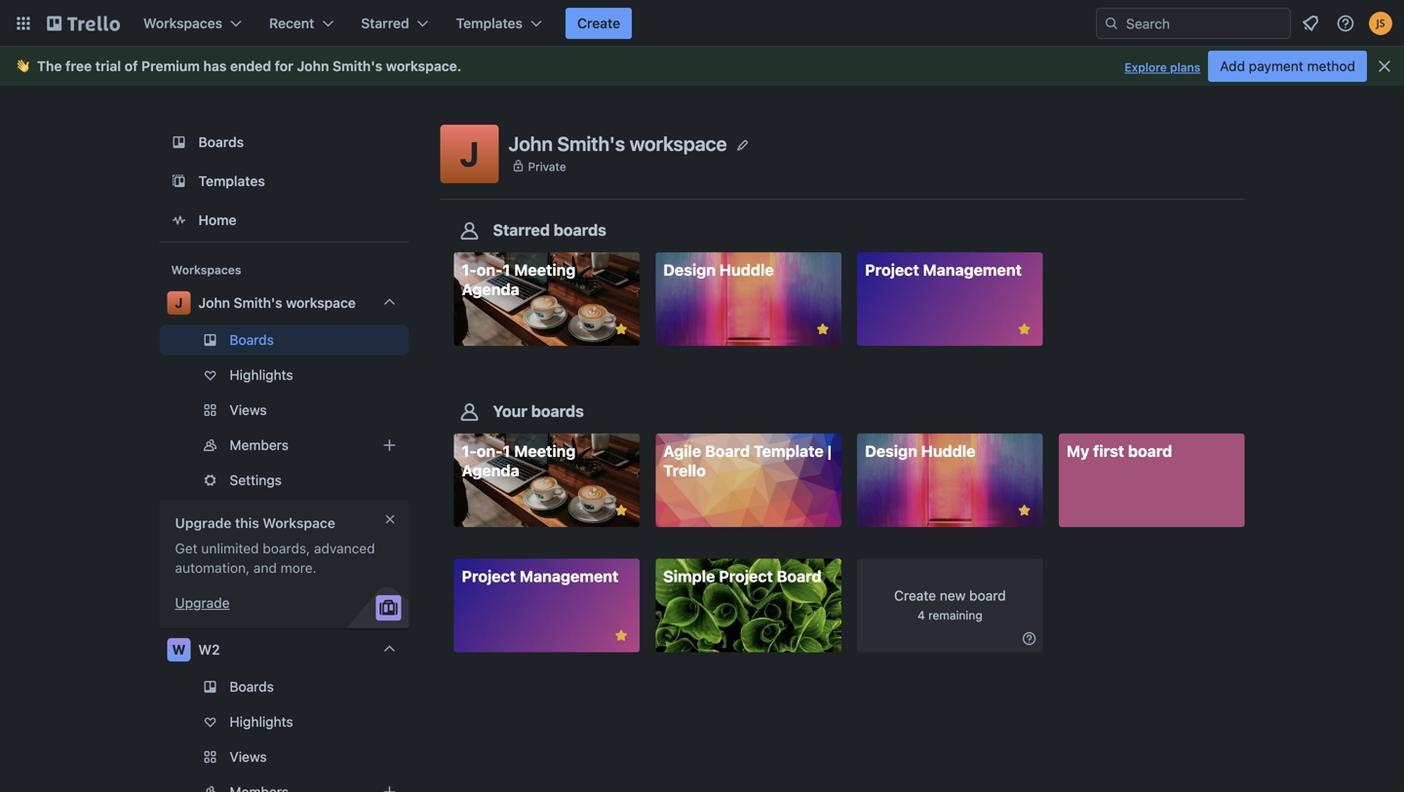 Task type: vqa. For each thing, say whether or not it's contained in the screenshot.
bottommost Calendar
no



Task type: locate. For each thing, give the bounding box(es) containing it.
highlights link
[[159, 360, 409, 391], [159, 707, 409, 738]]

workspace
[[386, 58, 457, 74], [630, 132, 727, 155], [286, 295, 356, 311]]

0 horizontal spatial templates
[[198, 173, 265, 189]]

👋
[[16, 58, 29, 74]]

starred
[[361, 15, 409, 31], [493, 221, 550, 239]]

board right new
[[970, 588, 1006, 604]]

agenda down the your
[[462, 462, 520, 481]]

1 down the your
[[503, 443, 511, 461]]

2 upgrade from the top
[[175, 595, 230, 612]]

1 horizontal spatial starred
[[493, 221, 550, 239]]

john smith's workspace down home 'link'
[[198, 295, 356, 311]]

design
[[664, 261, 716, 279], [865, 443, 918, 461]]

john smith (johnsmith38824343) image
[[1369, 12, 1393, 35]]

1 meeting from the top
[[514, 261, 576, 279]]

1 vertical spatial highlights
[[230, 714, 293, 731]]

my first board
[[1067, 443, 1173, 461]]

boards link
[[159, 125, 409, 160], [159, 325, 409, 356], [159, 672, 409, 703]]

1 horizontal spatial john
[[297, 58, 329, 74]]

0 vertical spatial starred
[[361, 15, 409, 31]]

1 vertical spatial highlights link
[[159, 707, 409, 738]]

1 vertical spatial 1
[[503, 443, 511, 461]]

2 vertical spatial john
[[198, 295, 230, 311]]

upgrade inside upgrade this workspace get unlimited boards, advanced automation, and more.
[[175, 515, 232, 532]]

click to unstar this board. it will be removed from your starred list. image inside 1-on-1 meeting agenda link
[[613, 321, 630, 338]]

views
[[230, 402, 267, 418], [230, 750, 267, 766]]

1 upgrade from the top
[[175, 515, 232, 532]]

1 vertical spatial project management
[[462, 568, 619, 586]]

more.
[[281, 560, 317, 576]]

agile board template | trello link
[[656, 434, 842, 528]]

1 views link from the top
[[159, 395, 409, 426]]

click to unstar this board. it will be removed from your starred list. image inside 1-on-1 meeting agenda link
[[613, 503, 630, 520]]

settings link
[[159, 465, 409, 496]]

1 vertical spatial meeting
[[514, 443, 576, 461]]

1 on- from the top
[[477, 261, 503, 279]]

on- for starred boards
[[477, 261, 503, 279]]

j down home image
[[175, 295, 183, 311]]

workspaces
[[143, 15, 222, 31], [171, 263, 241, 277]]

1 horizontal spatial create
[[894, 588, 936, 604]]

2 1-on-1 meeting agenda from the top
[[462, 443, 576, 481]]

1-on-1 meeting agenda link
[[454, 253, 640, 346], [454, 434, 640, 528]]

design huddle for bottom design huddle link
[[865, 443, 976, 461]]

boards right the your
[[531, 403, 584, 421]]

1 vertical spatial upgrade
[[175, 595, 230, 612]]

0 vertical spatial highlights link
[[159, 360, 409, 391]]

0 vertical spatial highlights
[[230, 367, 293, 383]]

0 vertical spatial j
[[460, 134, 479, 174]]

0 vertical spatial boards link
[[159, 125, 409, 160]]

huddle
[[720, 261, 774, 279], [921, 443, 976, 461]]

premium
[[141, 58, 200, 74]]

project management link
[[857, 253, 1043, 346], [454, 559, 640, 653]]

2 horizontal spatial john
[[509, 132, 553, 155]]

2 highlights from the top
[[230, 714, 293, 731]]

0 vertical spatial project management
[[865, 261, 1022, 279]]

1 vertical spatial design huddle link
[[857, 434, 1043, 528]]

upgrade down automation,
[[175, 595, 230, 612]]

1 vertical spatial workspace
[[630, 132, 727, 155]]

1 horizontal spatial design
[[865, 443, 918, 461]]

your
[[493, 403, 528, 421]]

1 horizontal spatial j
[[460, 134, 479, 174]]

john up private
[[509, 132, 553, 155]]

1 1- from the top
[[462, 261, 477, 279]]

agenda
[[462, 280, 520, 299], [462, 462, 520, 481]]

2 horizontal spatial smith's
[[557, 132, 625, 155]]

0 vertical spatial board
[[1128, 443, 1173, 461]]

board for my first board
[[1128, 443, 1173, 461]]

john
[[297, 58, 329, 74], [509, 132, 553, 155], [198, 295, 230, 311]]

templates up home
[[198, 173, 265, 189]]

upgrade for upgrade
[[175, 595, 230, 612]]

0 vertical spatial upgrade
[[175, 515, 232, 532]]

0 notifications image
[[1299, 12, 1323, 35]]

0 vertical spatial 1-on-1 meeting agenda
[[462, 261, 576, 299]]

Search field
[[1120, 9, 1290, 38]]

plans
[[1170, 60, 1201, 74]]

my first board link
[[1059, 434, 1245, 528]]

upgrade this workspace get unlimited boards, advanced automation, and more.
[[175, 515, 375, 576]]

simple
[[664, 568, 715, 586]]

agile board template | trello
[[664, 443, 832, 481]]

0 horizontal spatial click to unstar this board. it will be removed from your starred list. image
[[613, 503, 630, 520]]

1-on-1 meeting agenda down the your
[[462, 443, 576, 481]]

1 horizontal spatial project management link
[[857, 253, 1043, 346]]

board inside the create new board 4 remaining
[[970, 588, 1006, 604]]

create for create
[[577, 15, 620, 31]]

1 vertical spatial board
[[970, 588, 1006, 604]]

templates
[[456, 15, 523, 31], [198, 173, 265, 189]]

method
[[1307, 58, 1356, 74]]

click to unstar this board. it will be removed from your starred list. image for 1-on-1 meeting agenda
[[613, 321, 630, 338]]

1 for starred boards
[[503, 261, 511, 279]]

boards down private
[[554, 221, 607, 239]]

j left private
[[460, 134, 479, 174]]

upgrade up get
[[175, 515, 232, 532]]

1 vertical spatial views link
[[159, 742, 409, 773]]

1 horizontal spatial project
[[719, 568, 773, 586]]

1 for your boards
[[503, 443, 511, 461]]

0 vertical spatial meeting
[[514, 261, 576, 279]]

0 horizontal spatial board
[[705, 443, 750, 461]]

recent button
[[258, 8, 346, 39]]

2 1-on-1 meeting agenda link from the top
[[454, 434, 640, 528]]

project
[[865, 261, 919, 279], [462, 568, 516, 586], [719, 568, 773, 586]]

starred right recent popup button
[[361, 15, 409, 31]]

2 1- from the top
[[462, 443, 477, 461]]

1 vertical spatial boards link
[[159, 325, 409, 356]]

1 vertical spatial board
[[777, 568, 822, 586]]

2 vertical spatial click to unstar this board. it will be removed from your starred list. image
[[613, 628, 630, 645]]

on- down the your
[[477, 443, 503, 461]]

0 horizontal spatial create
[[577, 15, 620, 31]]

2 horizontal spatial project
[[865, 261, 919, 279]]

1- for starred boards
[[462, 261, 477, 279]]

1-on-1 meeting agenda link down starred boards
[[454, 253, 640, 346]]

0 horizontal spatial john smith's workspace
[[198, 295, 356, 311]]

1 down starred boards
[[503, 261, 511, 279]]

1 horizontal spatial templates
[[456, 15, 523, 31]]

0 horizontal spatial john
[[198, 295, 230, 311]]

1
[[503, 261, 511, 279], [503, 443, 511, 461]]

click to unstar this board. it will be removed from your starred list. image for design huddle
[[1016, 503, 1034, 520]]

1 vertical spatial create
[[894, 588, 936, 604]]

1-on-1 meeting agenda link down your boards
[[454, 434, 640, 528]]

2 horizontal spatial click to unstar this board. it will be removed from your starred list. image
[[1016, 321, 1034, 338]]

0 vertical spatial board
[[705, 443, 750, 461]]

home image
[[167, 209, 191, 232]]

boards for starred boards
[[554, 221, 607, 239]]

2 agenda from the top
[[462, 462, 520, 481]]

1 1-on-1 meeting agenda from the top
[[462, 261, 576, 299]]

1 vertical spatial 1-
[[462, 443, 477, 461]]

0 vertical spatial views link
[[159, 395, 409, 426]]

2 views link from the top
[[159, 742, 409, 773]]

2 highlights link from the top
[[159, 707, 409, 738]]

for
[[275, 58, 293, 74]]

starred for starred
[[361, 15, 409, 31]]

john inside banner
[[297, 58, 329, 74]]

1 vertical spatial on-
[[477, 443, 503, 461]]

the
[[37, 58, 62, 74]]

0 vertical spatial workspaces
[[143, 15, 222, 31]]

1- for your boards
[[462, 443, 477, 461]]

1 highlights link from the top
[[159, 360, 409, 391]]

0 vertical spatial design
[[664, 261, 716, 279]]

boards for highlights
[[230, 679, 274, 695]]

1 vertical spatial agenda
[[462, 462, 520, 481]]

1 vertical spatial project management link
[[454, 559, 640, 653]]

0 vertical spatial click to unstar this board. it will be removed from your starred list. image
[[613, 321, 630, 338]]

1 vertical spatial views
[[230, 750, 267, 766]]

click to unstar this board. it will be removed from your starred list. image for design huddle
[[814, 321, 832, 338]]

0 vertical spatial create
[[577, 15, 620, 31]]

2 vertical spatial boards
[[230, 679, 274, 695]]

0 vertical spatial design huddle link
[[656, 253, 842, 346]]

j button
[[440, 125, 499, 183]]

0 vertical spatial management
[[923, 261, 1022, 279]]

2 1 from the top
[[503, 443, 511, 461]]

starred inside dropdown button
[[361, 15, 409, 31]]

highlights for w2
[[230, 714, 293, 731]]

board image
[[167, 131, 191, 154]]

0 horizontal spatial smith's
[[234, 295, 282, 311]]

click to unstar this board. it will be removed from your starred list. image for 1-on-1 meeting agenda
[[613, 503, 630, 520]]

smith's up private
[[557, 132, 625, 155]]

0 vertical spatial boards
[[198, 134, 244, 150]]

1 1-on-1 meeting agenda link from the top
[[454, 253, 640, 346]]

0 horizontal spatial board
[[970, 588, 1006, 604]]

john smith's workspace up private
[[509, 132, 727, 155]]

john right for at the top left of the page
[[297, 58, 329, 74]]

primary element
[[0, 0, 1405, 47]]

meeting
[[514, 261, 576, 279], [514, 443, 576, 461]]

1-on-1 meeting agenda link for your
[[454, 434, 640, 528]]

1 horizontal spatial smith's
[[333, 58, 383, 74]]

1 vertical spatial design huddle
[[865, 443, 976, 461]]

2 meeting from the top
[[514, 443, 576, 461]]

0 vertical spatial project management link
[[857, 253, 1043, 346]]

create
[[577, 15, 620, 31], [894, 588, 936, 604]]

agenda for your
[[462, 462, 520, 481]]

agenda down starred boards
[[462, 280, 520, 299]]

0 horizontal spatial project management
[[462, 568, 619, 586]]

remaining
[[929, 609, 983, 623]]

unlimited
[[201, 541, 259, 557]]

banner
[[0, 47, 1405, 86]]

views link for john smith's workspace
[[159, 395, 409, 426]]

0 vertical spatial 1-
[[462, 261, 477, 279]]

0 vertical spatial john
[[297, 58, 329, 74]]

home link
[[159, 203, 409, 238]]

first
[[1094, 443, 1125, 461]]

management
[[923, 261, 1022, 279], [520, 568, 619, 586]]

smith's
[[333, 58, 383, 74], [557, 132, 625, 155], [234, 295, 282, 311]]

upgrade
[[175, 515, 232, 532], [175, 595, 230, 612]]

views for w2
[[230, 750, 267, 766]]

0 vertical spatial templates
[[456, 15, 523, 31]]

0 vertical spatial 1
[[503, 261, 511, 279]]

templates inside popup button
[[456, 15, 523, 31]]

1 horizontal spatial click to unstar this board. it will be removed from your starred list. image
[[814, 321, 832, 338]]

1 views from the top
[[230, 402, 267, 418]]

john down home
[[198, 295, 230, 311]]

1-
[[462, 261, 477, 279], [462, 443, 477, 461]]

2 boards link from the top
[[159, 325, 409, 356]]

1 1 from the top
[[503, 261, 511, 279]]

design huddle link
[[656, 253, 842, 346], [857, 434, 1043, 528]]

0 vertical spatial john smith's workspace
[[509, 132, 727, 155]]

0 vertical spatial design huddle
[[664, 261, 774, 279]]

click to unstar this board. it will be removed from your starred list. image inside the project management link
[[1016, 321, 1034, 338]]

create inside button
[[577, 15, 620, 31]]

design huddle for left design huddle link
[[664, 261, 774, 279]]

sm image
[[1020, 630, 1039, 649]]

click to unstar this board. it will be removed from your starred list. image for project management
[[613, 628, 630, 645]]

2 on- from the top
[[477, 443, 503, 461]]

smith's down home 'link'
[[234, 295, 282, 311]]

create inside the create new board 4 remaining
[[894, 588, 936, 604]]

0 horizontal spatial starred
[[361, 15, 409, 31]]

1 vertical spatial starred
[[493, 221, 550, 239]]

explore plans
[[1125, 60, 1201, 74]]

1 vertical spatial 1-on-1 meeting agenda
[[462, 443, 576, 481]]

2 vertical spatial workspace
[[286, 295, 356, 311]]

2 views from the top
[[230, 750, 267, 766]]

meeting down your boards
[[514, 443, 576, 461]]

click to unstar this board. it will be removed from your starred list. image
[[814, 321, 832, 338], [1016, 321, 1034, 338], [613, 503, 630, 520]]

board
[[705, 443, 750, 461], [777, 568, 822, 586]]

workspaces up premium
[[143, 15, 222, 31]]

0 vertical spatial workspace
[[386, 58, 457, 74]]

create for create new board 4 remaining
[[894, 588, 936, 604]]

1 vertical spatial 1-on-1 meeting agenda link
[[454, 434, 640, 528]]

workspaces down home
[[171, 263, 241, 277]]

meeting down starred boards
[[514, 261, 576, 279]]

members link
[[159, 430, 409, 461]]

click to unstar this board. it will be removed from your starred list. image inside the project management link
[[613, 628, 630, 645]]

3 boards link from the top
[[159, 672, 409, 703]]

0 vertical spatial 1-on-1 meeting agenda link
[[454, 253, 640, 346]]

.
[[457, 58, 462, 74]]

1 vertical spatial huddle
[[921, 443, 976, 461]]

board right first
[[1128, 443, 1173, 461]]

explore
[[1125, 60, 1167, 74]]

0 vertical spatial on-
[[477, 261, 503, 279]]

ended
[[230, 58, 271, 74]]

template board image
[[167, 170, 191, 193]]

views link
[[159, 395, 409, 426], [159, 742, 409, 773]]

1 vertical spatial boards
[[230, 332, 274, 348]]

project for the top the project management link
[[865, 261, 919, 279]]

trello
[[664, 462, 706, 481]]

workspaces button
[[132, 8, 254, 39]]

1 horizontal spatial design huddle
[[865, 443, 976, 461]]

j
[[460, 134, 479, 174], [175, 295, 183, 311]]

1 boards link from the top
[[159, 125, 409, 160]]

agile
[[664, 443, 702, 461]]

boards
[[198, 134, 244, 150], [230, 332, 274, 348], [230, 679, 274, 695]]

add payment method
[[1220, 58, 1356, 74]]

john smith's workspace
[[509, 132, 727, 155], [198, 295, 356, 311]]

workspace
[[263, 515, 335, 532]]

0 horizontal spatial design huddle
[[664, 261, 774, 279]]

1 vertical spatial design
[[865, 443, 918, 461]]

1-on-1 meeting agenda
[[462, 261, 576, 299], [462, 443, 576, 481]]

1 agenda from the top
[[462, 280, 520, 299]]

templates up .
[[456, 15, 523, 31]]

templates link
[[159, 164, 409, 199]]

smith's down the starred dropdown button
[[333, 58, 383, 74]]

on- down starred boards
[[477, 261, 503, 279]]

design huddle
[[664, 261, 774, 279], [865, 443, 976, 461]]

starred down private
[[493, 221, 550, 239]]

1 horizontal spatial project management
[[865, 261, 1022, 279]]

0 horizontal spatial project
[[462, 568, 516, 586]]

1 vertical spatial click to unstar this board. it will be removed from your starred list. image
[[1016, 503, 1034, 520]]

meeting for your
[[514, 443, 576, 461]]

project management
[[865, 261, 1022, 279], [462, 568, 619, 586]]

click to unstar this board. it will be removed from your starred list. image
[[613, 321, 630, 338], [1016, 503, 1034, 520], [613, 628, 630, 645]]

highlights link for w2
[[159, 707, 409, 738]]

add payment method button
[[1209, 51, 1367, 82]]

on-
[[477, 261, 503, 279], [477, 443, 503, 461]]

1-on-1 meeting agenda down starred boards
[[462, 261, 576, 299]]

0 horizontal spatial huddle
[[720, 261, 774, 279]]

1 highlights from the top
[[230, 367, 293, 383]]

board
[[1128, 443, 1173, 461], [970, 588, 1006, 604]]

1 horizontal spatial board
[[1128, 443, 1173, 461]]



Task type: describe. For each thing, give the bounding box(es) containing it.
boards link for templates
[[159, 125, 409, 160]]

project management for the top the project management link
[[865, 261, 1022, 279]]

boards for templates
[[198, 134, 244, 150]]

2 horizontal spatial workspace
[[630, 132, 727, 155]]

starred button
[[349, 8, 441, 39]]

this
[[235, 515, 259, 532]]

advanced
[[314, 541, 375, 557]]

add image
[[378, 434, 401, 457]]

open information menu image
[[1336, 14, 1356, 33]]

upgrade for upgrade this workspace get unlimited boards, advanced automation, and more.
[[175, 515, 232, 532]]

project for the leftmost the project management link
[[462, 568, 516, 586]]

1-on-1 meeting agenda link for starred
[[454, 253, 640, 346]]

workspace inside banner
[[386, 58, 457, 74]]

on- for your boards
[[477, 443, 503, 461]]

payment
[[1249, 58, 1304, 74]]

2 vertical spatial smith's
[[234, 295, 282, 311]]

1 horizontal spatial john smith's workspace
[[509, 132, 727, 155]]

0 horizontal spatial j
[[175, 295, 183, 311]]

w2
[[198, 642, 220, 658]]

0 horizontal spatial workspace
[[286, 295, 356, 311]]

settings
[[230, 473, 282, 489]]

template
[[754, 443, 824, 461]]

1 horizontal spatial management
[[923, 261, 1022, 279]]

project management for the leftmost the project management link
[[462, 568, 619, 586]]

1 horizontal spatial board
[[777, 568, 822, 586]]

my
[[1067, 443, 1090, 461]]

automation,
[[175, 560, 250, 576]]

search image
[[1104, 16, 1120, 31]]

of
[[125, 58, 138, 74]]

views link for w2
[[159, 742, 409, 773]]

w
[[172, 642, 186, 658]]

new
[[940, 588, 966, 604]]

smith's inside banner
[[333, 58, 383, 74]]

add
[[1220, 58, 1246, 74]]

simple project board
[[664, 568, 822, 586]]

your boards
[[493, 403, 584, 421]]

add image
[[378, 781, 401, 793]]

board inside agile board template | trello
[[705, 443, 750, 461]]

members
[[230, 437, 289, 454]]

free
[[65, 58, 92, 74]]

1 horizontal spatial huddle
[[921, 443, 976, 461]]

banner containing 👋
[[0, 47, 1405, 86]]

👋 the free trial of premium has ended for john smith's workspace .
[[16, 58, 462, 74]]

boards for your boards
[[531, 403, 584, 421]]

highlights for john smith's workspace
[[230, 367, 293, 383]]

1 vertical spatial templates
[[198, 173, 265, 189]]

private
[[528, 160, 566, 173]]

agenda for starred
[[462, 280, 520, 299]]

click to unstar this board. it will be removed from your starred list. image for project management
[[1016, 321, 1034, 338]]

starred for starred boards
[[493, 221, 550, 239]]

explore plans button
[[1125, 56, 1201, 79]]

board for create new board 4 remaining
[[970, 588, 1006, 604]]

4
[[918, 609, 925, 623]]

wave image
[[16, 58, 29, 75]]

1 vertical spatial john
[[509, 132, 553, 155]]

|
[[828, 443, 832, 461]]

j inside button
[[460, 134, 479, 174]]

1 vertical spatial workspaces
[[171, 263, 241, 277]]

and
[[253, 560, 277, 576]]

0 vertical spatial huddle
[[720, 261, 774, 279]]

1 vertical spatial smith's
[[557, 132, 625, 155]]

0 horizontal spatial design huddle link
[[656, 253, 842, 346]]

boards,
[[263, 541, 310, 557]]

views for john smith's workspace
[[230, 402, 267, 418]]

meeting for starred
[[514, 261, 576, 279]]

starred boards
[[493, 221, 607, 239]]

templates button
[[444, 8, 554, 39]]

0 horizontal spatial design
[[664, 261, 716, 279]]

trial
[[95, 58, 121, 74]]

home
[[198, 212, 237, 228]]

1 vertical spatial john smith's workspace
[[198, 295, 356, 311]]

recent
[[269, 15, 314, 31]]

has
[[203, 58, 227, 74]]

1-on-1 meeting agenda for starred
[[462, 261, 576, 299]]

workspaces inside workspaces popup button
[[143, 15, 222, 31]]

create new board 4 remaining
[[894, 588, 1006, 623]]

0 horizontal spatial management
[[520, 568, 619, 586]]

boards link for highlights
[[159, 672, 409, 703]]

simple project board link
[[656, 559, 842, 653]]

0 horizontal spatial project management link
[[454, 559, 640, 653]]

get
[[175, 541, 198, 557]]

highlights link for john smith's workspace
[[159, 360, 409, 391]]

upgrade button
[[175, 594, 230, 613]]

back to home image
[[47, 8, 120, 39]]

1-on-1 meeting agenda for your
[[462, 443, 576, 481]]

create button
[[566, 8, 632, 39]]



